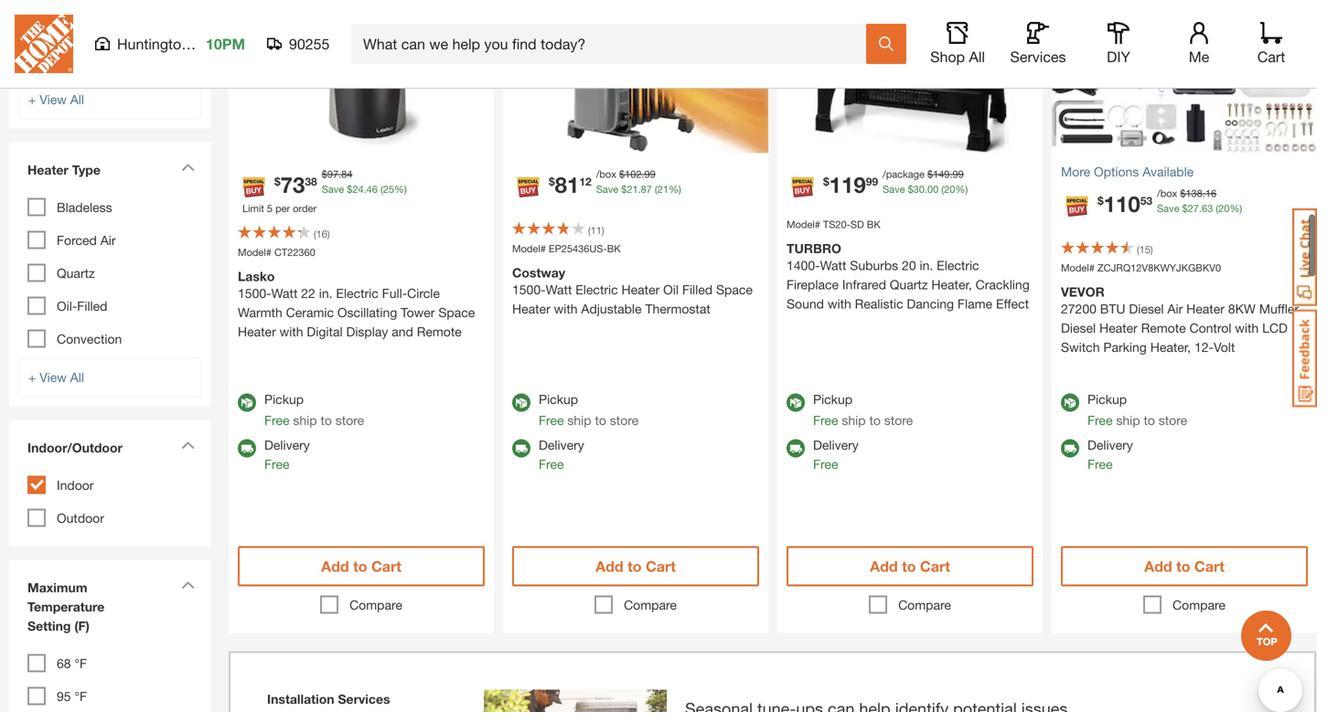 Task type: vqa. For each thing, say whether or not it's contained in the screenshot.
Questions for Questions & Answers
no



Task type: describe. For each thing, give the bounding box(es) containing it.
caret icon image for maximum temperature setting (f)
[[181, 581, 195, 590]]

4 add to cart from the left
[[1145, 558, 1225, 575]]

+ view all link for panel
[[18, 80, 201, 119]]

( 15 )
[[1137, 244, 1153, 256]]

/package
[[883, 168, 925, 180]]

tower
[[401, 305, 435, 320]]

$ inside $ 110 53
[[1098, 194, 1104, 207]]

$ down '/package'
[[908, 183, 914, 195]]

15
[[1140, 244, 1151, 256]]

$ down 138
[[1183, 203, 1188, 215]]

installation services
[[267, 692, 390, 707]]

heater, inside the turbro 1400-watt suburbs 20 in. electric fireplace infrared quartz heater, crackling sound with realistic dancing flame effect
[[932, 277, 972, 292]]

warmth
[[238, 305, 283, 320]]

pickup for 119
[[813, 392, 853, 407]]

cart for 81
[[646, 558, 676, 575]]

/box $ 138 . 16 save $ 27 . 63 ( 20 %)
[[1157, 188, 1243, 215]]

forced air link
[[57, 233, 116, 248]]

save for 81
[[596, 183, 619, 195]]

available shipping image for available for pickup image
[[1061, 440, 1080, 458]]

heater left 'type'
[[27, 162, 68, 178]]

ship for 119
[[842, 413, 866, 428]]

27200 btu diesel air heater 8kw muffler diesel heater remote control with lcd switch parking heater, 12-volt image
[[1052, 0, 1317, 153]]

0 horizontal spatial quartz
[[57, 266, 95, 281]]

/box for 110
[[1157, 188, 1178, 199]]

4 ship from the left
[[1117, 413, 1141, 428]]

81
[[555, 172, 579, 198]]

25
[[383, 183, 394, 195]]

remote inside vevor 27200 btu diesel air heater 8kw muffler diesel heater remote control with lcd switch parking heater, 12-volt
[[1141, 321, 1186, 336]]

( up ep25436us-
[[588, 225, 591, 237]]

oil
[[663, 282, 679, 297]]

parking
[[1104, 340, 1147, 355]]

20 for 119
[[944, 183, 956, 195]]

panel link
[[57, 54, 89, 69]]

all for bladeless
[[70, 370, 84, 385]]

huntington park
[[117, 35, 223, 53]]

suburbs
[[850, 258, 899, 273]]

16 inside /box $ 138 . 16 save $ 27 . 63 ( 20 %)
[[1206, 188, 1217, 199]]

( up ct22360
[[314, 228, 316, 240]]

$ 81 12
[[549, 172, 592, 198]]

per
[[275, 203, 290, 215]]

costway 1500-watt electric heater oil filled space heater with adjustable thermostat
[[512, 265, 753, 317]]

installation
[[267, 692, 334, 707]]

(f)
[[74, 619, 90, 634]]

lasko 1500-watt 22 in. electric full-circle warmth ceramic oscillating tower space heater with digital display and remote
[[238, 269, 475, 339]]

20 inside the turbro 1400-watt suburbs 20 in. electric fireplace infrared quartz heater, crackling sound with realistic dancing flame effect
[[902, 258, 916, 273]]

1 vertical spatial 16
[[316, 228, 327, 240]]

pickup free ship to store for 119
[[813, 392, 913, 428]]

thermostat
[[645, 301, 711, 317]]

me button
[[1170, 22, 1229, 66]]

lcd
[[1263, 321, 1288, 336]]

utility link
[[57, 21, 89, 36]]

store for 73
[[336, 413, 364, 428]]

138
[[1186, 188, 1203, 199]]

view for forced air
[[40, 370, 67, 385]]

68 °f
[[57, 656, 87, 672]]

electric inside the turbro 1400-watt suburbs 20 in. electric fireplace infrared quartz heater, crackling sound with realistic dancing flame effect
[[937, 258, 980, 273]]

1500- for 73
[[238, 286, 271, 301]]

4 delivery free from the left
[[1088, 438, 1133, 472]]

adjustable
[[581, 301, 642, 317]]

crackling
[[976, 277, 1030, 292]]

model# for model# ep25436us-bk
[[512, 243, 546, 255]]

air inside vevor 27200 btu diesel air heater 8kw muffler diesel heater remote control with lcd switch parking heater, 12-volt
[[1168, 301, 1183, 317]]

°f for 68 °f
[[75, 656, 87, 672]]

1 vertical spatial bk
[[607, 243, 621, 255]]

watt inside the turbro 1400-watt suburbs 20 in. electric fireplace infrared quartz heater, crackling sound with realistic dancing flame effect
[[820, 258, 847, 273]]

ship for 81
[[568, 413, 592, 428]]

maximum
[[27, 581, 87, 596]]

4 pickup from the left
[[1088, 392, 1127, 407]]

heater type link
[[18, 151, 201, 194]]

delivery free for 119
[[813, 438, 859, 472]]

watt for 73
[[271, 286, 298, 301]]

save for 110
[[1157, 203, 1180, 215]]

me
[[1189, 48, 1210, 65]]

save for 119
[[883, 183, 905, 195]]

dancing
[[907, 296, 954, 312]]

heater, inside vevor 27200 btu diesel air heater 8kw muffler diesel heater remote control with lcd switch parking heater, 12-volt
[[1151, 340, 1191, 355]]

1500- for 81
[[512, 282, 546, 297]]

circle
[[407, 286, 440, 301]]

utility
[[57, 21, 89, 36]]

) for 73
[[327, 228, 330, 240]]

fireplace
[[787, 277, 839, 292]]

quartz link
[[57, 266, 95, 281]]

/box for 81
[[596, 168, 617, 180]]

all inside button
[[969, 48, 985, 65]]

$ 119 99
[[823, 172, 878, 198]]

add to cart for 119
[[870, 558, 950, 575]]

live chat image
[[1293, 209, 1318, 307]]

outdoor
[[57, 511, 104, 526]]

in. inside the turbro 1400-watt suburbs 20 in. electric fireplace infrared quartz heater, crackling sound with realistic dancing flame effect
[[920, 258, 933, 273]]

sd
[[851, 219, 864, 231]]

delivery for 73
[[264, 438, 310, 453]]

oil-filled link
[[57, 299, 107, 314]]

effect
[[996, 296, 1029, 312]]

all for utility
[[70, 92, 84, 107]]

1 horizontal spatial bk
[[867, 219, 881, 231]]

90255 button
[[267, 35, 330, 53]]

shop all button
[[929, 22, 987, 66]]

oil-
[[57, 299, 77, 314]]

indoor/outdoor link
[[18, 430, 201, 472]]

caret icon image for indoor/outdoor
[[181, 441, 195, 450]]

model# for model# ts20-sd bk
[[787, 219, 821, 231]]

27
[[1188, 203, 1199, 215]]

realistic
[[855, 296, 904, 312]]

53
[[1141, 194, 1153, 207]]

99 for 81
[[645, 168, 656, 180]]

heater down the 'costway' at the left of the page
[[512, 301, 551, 317]]

12
[[579, 175, 592, 188]]

$ inside the $ 119 99
[[823, 175, 830, 188]]

$ 73 38
[[274, 172, 317, 198]]

forced air
[[57, 233, 116, 248]]

costway
[[512, 265, 565, 280]]

$ 97 . 84 save $ 24 . 46 ( 25 %) limit 5 per order
[[242, 168, 407, 215]]

order
[[293, 203, 317, 215]]

+ for panel
[[28, 92, 36, 107]]

heater up 'control'
[[1187, 301, 1225, 317]]

outdoor link
[[57, 511, 104, 526]]

24
[[353, 183, 364, 195]]

convection link
[[57, 332, 122, 347]]

10pm
[[206, 35, 245, 53]]

model# ep25436us-bk
[[512, 243, 621, 255]]

shop
[[931, 48, 965, 65]]

°f for 95 °f
[[75, 689, 87, 705]]

with inside costway 1500-watt electric heater oil filled space heater with adjustable thermostat
[[554, 301, 578, 317]]

4 pickup free ship to store from the left
[[1088, 392, 1188, 428]]

available shipping image for 73
[[238, 440, 256, 458]]

99 inside the $ 119 99
[[866, 175, 878, 188]]

more
[[1061, 164, 1091, 179]]

digital
[[307, 324, 343, 339]]

ship for 73
[[293, 413, 317, 428]]

%) for 110
[[1230, 203, 1243, 215]]

2 horizontal spatial )
[[1151, 244, 1153, 256]]

vevor 27200 btu diesel air heater 8kw muffler diesel heater remote control with lcd switch parking heater, 12-volt
[[1061, 285, 1299, 355]]

1400-
[[787, 258, 820, 273]]

( inside /package $ 149 . 99 save $ 30 . 00 ( 20 %)
[[942, 183, 944, 195]]

$ 110 53
[[1098, 191, 1153, 217]]

more options available link
[[1061, 162, 1308, 182]]

delivery free for 73
[[264, 438, 310, 472]]

4 add from the left
[[1145, 558, 1173, 575]]

cart link
[[1252, 22, 1292, 66]]

22
[[301, 286, 315, 301]]

$ inside $ 81 12
[[549, 175, 555, 188]]

4 compare from the left
[[1173, 598, 1226, 613]]

What can we help you find today? search field
[[363, 25, 866, 63]]

delivery free for 81
[[539, 438, 584, 472]]

switch
[[1061, 340, 1100, 355]]

store for 81
[[610, 413, 639, 428]]

cart for 119
[[920, 558, 950, 575]]

shop all
[[931, 48, 985, 65]]

with inside the turbro 1400-watt suburbs 20 in. electric fireplace infrared quartz heater, crackling sound with realistic dancing flame effect
[[828, 296, 852, 312]]

0 vertical spatial air
[[100, 233, 116, 248]]

available for pickup image
[[1061, 394, 1080, 412]]

setting
[[27, 619, 71, 634]]

/package $ 149 . 99 save $ 30 . 00 ( 20 %)
[[883, 168, 968, 195]]

add to cart button for 119
[[787, 547, 1034, 587]]

free for available for pickup image
[[1088, 413, 1113, 428]]

) for 81
[[602, 225, 604, 237]]

with inside lasko 1500-watt 22 in. electric full-circle warmth ceramic oscillating tower space heater with digital display and remote
[[280, 324, 303, 339]]

46
[[367, 183, 378, 195]]

temperature
[[27, 600, 105, 615]]

1 horizontal spatial diesel
[[1129, 301, 1164, 317]]



Task type: locate. For each thing, give the bounding box(es) containing it.
model# up vevor
[[1061, 262, 1095, 274]]

panel
[[57, 54, 89, 69]]

bladeless
[[57, 200, 112, 215]]

16 down order
[[316, 228, 327, 240]]

0 vertical spatial all
[[969, 48, 985, 65]]

( right 00
[[942, 183, 944, 195]]

99 up "87"
[[645, 168, 656, 180]]

add for 119
[[870, 558, 898, 575]]

1 + from the top
[[28, 92, 36, 107]]

84
[[341, 168, 353, 180]]

110
[[1104, 191, 1141, 217]]

diesel down the 27200
[[1061, 321, 1096, 336]]

30
[[914, 183, 925, 195]]

maximum temperature setting (f)
[[27, 581, 105, 634]]

1 vertical spatial services
[[338, 692, 390, 707]]

pickup for 73
[[264, 392, 304, 407]]

2 compare from the left
[[624, 598, 677, 613]]

filled inside costway 1500-watt electric heater oil filled space heater with adjustable thermostat
[[682, 282, 713, 297]]

available shipping image
[[238, 440, 256, 458], [787, 440, 805, 458]]

$ down 102
[[621, 183, 627, 195]]

free for available shipping icon related to available for pickup image
[[1088, 457, 1113, 472]]

save inside /box $ 102 . 99 save $ 21 . 87 ( 21 %)
[[596, 183, 619, 195]]

0 vertical spatial °f
[[75, 656, 87, 672]]

1 horizontal spatial quartz
[[890, 277, 928, 292]]

3 caret icon image from the top
[[181, 581, 195, 590]]

heater left oil
[[622, 282, 660, 297]]

) up ep25436us-
[[602, 225, 604, 237]]

caret icon image for heater type
[[181, 163, 195, 172]]

99 inside /package $ 149 . 99 save $ 30 . 00 ( 20 %)
[[953, 168, 964, 180]]

0 vertical spatial +
[[28, 92, 36, 107]]

21 left "87"
[[627, 183, 638, 195]]

0 vertical spatial diesel
[[1129, 301, 1164, 317]]

0 vertical spatial 20
[[944, 183, 956, 195]]

all
[[969, 48, 985, 65], [70, 92, 84, 107], [70, 370, 84, 385]]

heater down btu
[[1100, 321, 1138, 336]]

pickup for 81
[[539, 392, 578, 407]]

1 horizontal spatial available shipping image
[[1061, 440, 1080, 458]]

2 available shipping image from the left
[[1061, 440, 1080, 458]]

display
[[346, 324, 388, 339]]

quartz inside the turbro 1400-watt suburbs 20 in. electric fireplace infrared quartz heater, crackling sound with realistic dancing flame effect
[[890, 277, 928, 292]]

%) inside /package $ 149 . 99 save $ 30 . 00 ( 20 %)
[[956, 183, 968, 195]]

1500- down the lasko
[[238, 286, 271, 301]]

save inside /package $ 149 . 99 save $ 30 . 00 ( 20 %)
[[883, 183, 905, 195]]

ship
[[293, 413, 317, 428], [568, 413, 592, 428], [842, 413, 866, 428], [1117, 413, 1141, 428]]

3 ship from the left
[[842, 413, 866, 428]]

73
[[281, 172, 305, 198]]

electric up "oscillating" on the left of page
[[336, 286, 379, 301]]

1 pickup free ship to store from the left
[[264, 392, 364, 428]]

%) right 63
[[1230, 203, 1243, 215]]

( right 63
[[1216, 203, 1219, 215]]

°f right 95
[[75, 689, 87, 705]]

0 horizontal spatial available for pickup image
[[238, 394, 256, 412]]

2 pickup free ship to store from the left
[[539, 392, 639, 428]]

delivery for 119
[[813, 438, 859, 453]]

services inside button
[[1011, 48, 1066, 65]]

°f right the 68
[[75, 656, 87, 672]]

%) for 81
[[669, 183, 682, 195]]

quartz up dancing
[[890, 277, 928, 292]]

remote up parking at the top of the page
[[1141, 321, 1186, 336]]

2 store from the left
[[610, 413, 639, 428]]

1 store from the left
[[336, 413, 364, 428]]

cart
[[1258, 48, 1286, 65], [371, 558, 402, 575], [646, 558, 676, 575], [920, 558, 950, 575], [1195, 558, 1225, 575]]

cart inside "link"
[[1258, 48, 1286, 65]]

0 horizontal spatial /box
[[596, 168, 617, 180]]

0 vertical spatial caret icon image
[[181, 163, 195, 172]]

0 vertical spatial 16
[[1206, 188, 1217, 199]]

3 available for pickup image from the left
[[787, 394, 805, 412]]

%) for 119
[[956, 183, 968, 195]]

caret icon image inside the maximum temperature setting (f) link
[[181, 581, 195, 590]]

save down '/package'
[[883, 183, 905, 195]]

0 vertical spatial in.
[[920, 258, 933, 273]]

3 add to cart from the left
[[870, 558, 950, 575]]

99 inside /box $ 102 . 99 save $ 21 . 87 ( 21 %)
[[645, 168, 656, 180]]

16 up 63
[[1206, 188, 1217, 199]]

0 horizontal spatial diesel
[[1061, 321, 1096, 336]]

store
[[336, 413, 364, 428], [610, 413, 639, 428], [885, 413, 913, 428], [1159, 413, 1188, 428]]

with down the 'ceramic'
[[280, 324, 303, 339]]

3 delivery from the left
[[813, 438, 859, 453]]

1 vertical spatial /box
[[1157, 188, 1178, 199]]

20 right 00
[[944, 183, 956, 195]]

free for available for pickup icon corresponding to 73
[[264, 413, 290, 428]]

11
[[591, 225, 602, 237]]

20 for 110
[[1219, 203, 1230, 215]]

all right shop
[[969, 48, 985, 65]]

2 caret icon image from the top
[[181, 441, 195, 450]]

0 vertical spatial + view all
[[28, 92, 84, 107]]

space inside costway 1500-watt electric heater oil filled space heater with adjustable thermostat
[[716, 282, 753, 297]]

1 21 from the left
[[627, 183, 638, 195]]

1 delivery from the left
[[264, 438, 310, 453]]

0 horizontal spatial 1500-
[[238, 286, 271, 301]]

2 add from the left
[[596, 558, 624, 575]]

the home depot logo image
[[15, 15, 73, 73]]

view down panel
[[40, 92, 67, 107]]

( inside /box $ 138 . 16 save $ 27 . 63 ( 20 %)
[[1216, 203, 1219, 215]]

+ view all down panel link
[[28, 92, 84, 107]]

compare for 119
[[899, 598, 951, 613]]

watt left 22
[[271, 286, 298, 301]]

/box inside /box $ 138 . 16 save $ 27 . 63 ( 20 %)
[[1157, 188, 1178, 199]]

+ for forced air
[[28, 370, 36, 385]]

0 horizontal spatial available shipping image
[[512, 440, 531, 458]]

1 horizontal spatial 20
[[944, 183, 956, 195]]

00
[[928, 183, 939, 195]]

2 vertical spatial 20
[[902, 258, 916, 273]]

1500- down the 'costway' at the left of the page
[[512, 282, 546, 297]]

63
[[1202, 203, 1213, 215]]

1 vertical spatial all
[[70, 92, 84, 107]]

$ inside $ 73 38
[[274, 175, 281, 188]]

heater, left 12-
[[1151, 340, 1191, 355]]

+ view all for panel
[[28, 92, 84, 107]]

0 vertical spatial services
[[1011, 48, 1066, 65]]

services
[[1011, 48, 1066, 65], [338, 692, 390, 707]]

20 right 63
[[1219, 203, 1230, 215]]

) up zcjrq12v8kwyjkgbkv0
[[1151, 244, 1153, 256]]

1 add to cart from the left
[[321, 558, 402, 575]]

caret icon image inside indoor/outdoor link
[[181, 441, 195, 450]]

pickup free ship to store for 81
[[539, 392, 639, 428]]

( right the 46
[[381, 183, 383, 195]]

add to cart for 81
[[596, 558, 676, 575]]

1500-watt 22 in. electric full-circle warmth ceramic oscillating tower space heater with digital display and remote image
[[229, 0, 494, 153]]

99 for 119
[[953, 168, 964, 180]]

control
[[1190, 321, 1232, 336]]

type
[[72, 162, 101, 178]]

$ up 'model# ts20-sd bk'
[[823, 175, 830, 188]]

+ view all link down convection on the top of page
[[18, 358, 201, 398]]

+ view all down convection on the top of page
[[28, 370, 84, 385]]

1 horizontal spatial in.
[[920, 258, 933, 273]]

0 horizontal spatial watt
[[271, 286, 298, 301]]

2 horizontal spatial available for pickup image
[[787, 394, 805, 412]]

model# up the lasko
[[238, 247, 272, 258]]

99
[[645, 168, 656, 180], [953, 168, 964, 180], [866, 175, 878, 188]]

3 add to cart button from the left
[[787, 547, 1034, 587]]

with
[[828, 296, 852, 312], [554, 301, 578, 317], [1235, 321, 1259, 336], [280, 324, 303, 339]]

free for available for pickup icon for 81's available shipping icon
[[539, 457, 564, 472]]

2 ship from the left
[[568, 413, 592, 428]]

1 horizontal spatial services
[[1011, 48, 1066, 65]]

/box right 12
[[596, 168, 617, 180]]

+ view all
[[28, 92, 84, 107], [28, 370, 84, 385]]

add to cart button for 73
[[238, 547, 485, 587]]

cart for 73
[[371, 558, 402, 575]]

20 right suburbs
[[902, 258, 916, 273]]

available shipping image
[[512, 440, 531, 458], [1061, 440, 1080, 458]]

available for pickup image for 119
[[787, 394, 805, 412]]

3 compare from the left
[[899, 598, 951, 613]]

0 horizontal spatial electric
[[336, 286, 379, 301]]

and
[[392, 324, 413, 339]]

2 delivery from the left
[[539, 438, 584, 453]]

102
[[625, 168, 642, 180]]

heater,
[[932, 277, 972, 292], [1151, 340, 1191, 355]]

lasko
[[238, 269, 275, 284]]

5
[[267, 203, 273, 215]]

0 vertical spatial heater,
[[932, 277, 972, 292]]

watt down turbro
[[820, 258, 847, 273]]

3 add from the left
[[870, 558, 898, 575]]

space
[[716, 282, 753, 297], [439, 305, 475, 320]]

zcjrq12v8kwyjkgbkv0
[[1098, 262, 1221, 274]]

model# for model# ct22360
[[238, 247, 272, 258]]

95 °f link
[[57, 689, 87, 705]]

add for 81
[[596, 558, 624, 575]]

view for panel
[[40, 92, 67, 107]]

free for available for pickup icon for 81
[[539, 413, 564, 428]]

1 vertical spatial caret icon image
[[181, 441, 195, 450]]

free for 119 available for pickup icon
[[813, 413, 839, 428]]

$ right 38
[[322, 168, 327, 180]]

forced
[[57, 233, 97, 248]]

free
[[264, 413, 290, 428], [539, 413, 564, 428], [813, 413, 839, 428], [1088, 413, 1113, 428], [264, 457, 290, 472], [539, 457, 564, 472], [813, 457, 839, 472], [1088, 457, 1113, 472]]

1 vertical spatial °f
[[75, 689, 87, 705]]

1 compare from the left
[[350, 598, 402, 613]]

indoor
[[57, 478, 94, 493]]

12-
[[1195, 340, 1214, 355]]

1 + view all from the top
[[28, 92, 84, 107]]

( right "87"
[[655, 183, 658, 195]]

0 horizontal spatial available shipping image
[[238, 440, 256, 458]]

$ down more options available link
[[1181, 188, 1186, 199]]

( 16 )
[[314, 228, 330, 240]]

%) right the 46
[[394, 183, 407, 195]]

/box down available
[[1157, 188, 1178, 199]]

remote down tower
[[417, 324, 462, 339]]

0 horizontal spatial 20
[[902, 258, 916, 273]]

available for pickup image
[[238, 394, 256, 412], [512, 394, 531, 412], [787, 394, 805, 412]]

available shipping image for available for pickup icon for 81
[[512, 440, 531, 458]]

watt inside costway 1500-watt electric heater oil filled space heater with adjustable thermostat
[[546, 282, 572, 297]]

model# up the 'costway' at the left of the page
[[512, 243, 546, 255]]

1 pickup from the left
[[264, 392, 304, 407]]

1 + view all link from the top
[[18, 80, 201, 119]]

heater down warmth
[[238, 324, 276, 339]]

4 delivery from the left
[[1088, 438, 1133, 453]]

1 vertical spatial view
[[40, 370, 67, 385]]

model# up turbro
[[787, 219, 821, 231]]

1 caret icon image from the top
[[181, 163, 195, 172]]

electric up the adjustable
[[576, 282, 618, 297]]

free for available shipping image for 119
[[813, 457, 839, 472]]

add
[[321, 558, 349, 575], [596, 558, 624, 575], [870, 558, 898, 575], [1145, 558, 1173, 575]]

(
[[381, 183, 383, 195], [655, 183, 658, 195], [942, 183, 944, 195], [1216, 203, 1219, 215], [588, 225, 591, 237], [314, 228, 316, 240], [1137, 244, 1140, 256]]

muffler
[[1260, 301, 1299, 317]]

1 vertical spatial diesel
[[1061, 321, 1096, 336]]

model# for model# zcjrq12v8kwyjkgbkv0
[[1061, 262, 1095, 274]]

model# ts20-sd bk
[[787, 219, 881, 231]]

+ up indoor/outdoor
[[28, 370, 36, 385]]

1 add to cart button from the left
[[238, 547, 485, 587]]

add to cart
[[321, 558, 402, 575], [596, 558, 676, 575], [870, 558, 950, 575], [1145, 558, 1225, 575]]

bk
[[867, 219, 881, 231], [607, 243, 621, 255]]

options
[[1094, 164, 1139, 179]]

available for pickup image for 81
[[512, 394, 531, 412]]

$ down options
[[1098, 194, 1104, 207]]

2 + view all link from the top
[[18, 358, 201, 398]]

0 horizontal spatial bk
[[607, 243, 621, 255]]

95 °f
[[57, 689, 87, 705]]

.
[[339, 168, 341, 180], [642, 168, 645, 180], [950, 168, 953, 180], [364, 183, 367, 195], [638, 183, 641, 195], [925, 183, 928, 195], [1203, 188, 1206, 199], [1199, 203, 1202, 215]]

+ view all for forced air
[[28, 370, 84, 385]]

1400-watt suburbs 20 in. electric fireplace infrared quartz heater, crackling sound with realistic dancing flame effect image
[[778, 0, 1043, 153]]

( up model# zcjrq12v8kwyjkgbkv0
[[1137, 244, 1140, 256]]

available
[[1143, 164, 1194, 179]]

1 horizontal spatial 1500-
[[512, 282, 546, 297]]

4 add to cart button from the left
[[1061, 547, 1308, 587]]

%) inside $ 97 . 84 save $ 24 . 46 ( 25 %) limit 5 per order
[[394, 183, 407, 195]]

compare for 73
[[350, 598, 402, 613]]

0 horizontal spatial remote
[[417, 324, 462, 339]]

maximum temperature setting (f) link
[[18, 570, 201, 650]]

add to cart for 73
[[321, 558, 402, 575]]

space down circle
[[439, 305, 475, 320]]

with inside vevor 27200 btu diesel air heater 8kw muffler diesel heater remote control with lcd switch parking heater, 12-volt
[[1235, 321, 1259, 336]]

( inside $ 97 . 84 save $ 24 . 46 ( 25 %) limit 5 per order
[[381, 183, 383, 195]]

all down panel link
[[70, 92, 84, 107]]

0 horizontal spatial filled
[[77, 299, 107, 314]]

38
[[305, 175, 317, 188]]

90255
[[289, 35, 330, 53]]

infrared
[[843, 277, 886, 292]]

1 horizontal spatial 99
[[866, 175, 878, 188]]

2 °f from the top
[[75, 689, 87, 705]]

2 available for pickup image from the left
[[512, 394, 531, 412]]

0 horizontal spatial space
[[439, 305, 475, 320]]

0 horizontal spatial services
[[338, 692, 390, 707]]

1 vertical spatial 20
[[1219, 203, 1230, 215]]

16
[[1206, 188, 1217, 199], [316, 228, 327, 240]]

%) right 00
[[956, 183, 968, 195]]

free for 73 available shipping image
[[264, 457, 290, 472]]

1 horizontal spatial available for pickup image
[[512, 394, 531, 412]]

caret icon image
[[181, 163, 195, 172], [181, 441, 195, 450], [181, 581, 195, 590]]

$ right 12
[[619, 168, 625, 180]]

97
[[327, 168, 339, 180]]

4 store from the left
[[1159, 413, 1188, 428]]

0 horizontal spatial in.
[[319, 286, 333, 301]]

2 21 from the left
[[658, 183, 669, 195]]

/box inside /box $ 102 . 99 save $ 21 . 87 ( 21 %)
[[596, 168, 617, 180]]

0 vertical spatial filled
[[682, 282, 713, 297]]

1 vertical spatial space
[[439, 305, 475, 320]]

2 add to cart from the left
[[596, 558, 676, 575]]

2 view from the top
[[40, 370, 67, 385]]

0 vertical spatial view
[[40, 92, 67, 107]]

0 horizontal spatial )
[[327, 228, 330, 240]]

ep25436us-
[[549, 243, 607, 255]]

1 vertical spatial + view all link
[[18, 358, 201, 398]]

1 vertical spatial in.
[[319, 286, 333, 301]]

20 inside /package $ 149 . 99 save $ 30 . 00 ( 20 %)
[[944, 183, 956, 195]]

services right installation
[[338, 692, 390, 707]]

watt down the 'costway' at the left of the page
[[546, 282, 572, 297]]

caret icon image inside heater type link
[[181, 163, 195, 172]]

1500- inside costway 1500-watt electric heater oil filled space heater with adjustable thermostat
[[512, 282, 546, 297]]

with down 8kw
[[1235, 321, 1259, 336]]

huntington
[[117, 35, 190, 53]]

filled right oil
[[682, 282, 713, 297]]

add for 73
[[321, 558, 349, 575]]

1500- inside lasko 1500-watt 22 in. electric full-circle warmth ceramic oscillating tower space heater with digital display and remote
[[238, 286, 271, 301]]

to
[[321, 413, 332, 428], [595, 413, 607, 428], [870, 413, 881, 428], [1144, 413, 1155, 428], [353, 558, 367, 575], [628, 558, 642, 575], [902, 558, 916, 575], [1177, 558, 1191, 575]]

0 vertical spatial bk
[[867, 219, 881, 231]]

1 available for pickup image from the left
[[238, 394, 256, 412]]

services button
[[1009, 22, 1068, 66]]

1 horizontal spatial 21
[[658, 183, 669, 195]]

2 vertical spatial all
[[70, 370, 84, 385]]

0 horizontal spatial heater,
[[932, 277, 972, 292]]

68
[[57, 656, 71, 672]]

1 available shipping image from the left
[[512, 440, 531, 458]]

1 horizontal spatial air
[[1168, 301, 1183, 317]]

electric inside lasko 1500-watt 22 in. electric full-circle warmth ceramic oscillating tower space heater with digital display and remote
[[336, 286, 379, 301]]

1 °f from the top
[[75, 656, 87, 672]]

1 vertical spatial heater,
[[1151, 340, 1191, 355]]

2 + from the top
[[28, 370, 36, 385]]

2 vertical spatial caret icon image
[[181, 581, 195, 590]]

in. inside lasko 1500-watt 22 in. electric full-circle warmth ceramic oscillating tower space heater with digital display and remote
[[319, 286, 333, 301]]

space right oil
[[716, 282, 753, 297]]

available shipping image for 119
[[787, 440, 805, 458]]

add to cart button
[[238, 547, 485, 587], [512, 547, 759, 587], [787, 547, 1034, 587], [1061, 547, 1308, 587]]

$ up 00
[[928, 168, 933, 180]]

1 horizontal spatial heater,
[[1151, 340, 1191, 355]]

99 left '/package'
[[866, 175, 878, 188]]

save right 53
[[1157, 203, 1180, 215]]

%) right "87"
[[669, 183, 682, 195]]

with down infrared
[[828, 296, 852, 312]]

0 horizontal spatial 21
[[627, 183, 638, 195]]

3 delivery free from the left
[[813, 438, 859, 472]]

view down convection link
[[40, 370, 67, 385]]

1 horizontal spatial electric
[[576, 282, 618, 297]]

0 vertical spatial space
[[716, 282, 753, 297]]

2 horizontal spatial 99
[[953, 168, 964, 180]]

bk right sd at the right top of page
[[867, 219, 881, 231]]

1 horizontal spatial filled
[[682, 282, 713, 297]]

2 pickup from the left
[[539, 392, 578, 407]]

3 pickup free ship to store from the left
[[813, 392, 913, 428]]

heater inside lasko 1500-watt 22 in. electric full-circle warmth ceramic oscillating tower space heater with digital display and remote
[[238, 324, 276, 339]]

watt
[[820, 258, 847, 273], [546, 282, 572, 297], [271, 286, 298, 301]]

feedback link image
[[1293, 309, 1318, 408]]

$ down the 84
[[347, 183, 353, 195]]

1 add from the left
[[321, 558, 349, 575]]

27200
[[1061, 301, 1097, 317]]

$ up the per
[[274, 175, 281, 188]]

87
[[641, 183, 652, 195]]

air right forced
[[100, 233, 116, 248]]

pickup free ship to store for 73
[[264, 392, 364, 428]]

in. up dancing
[[920, 258, 933, 273]]

ceramic
[[286, 305, 334, 320]]

remote inside lasko 1500-watt 22 in. electric full-circle warmth ceramic oscillating tower space heater with digital display and remote
[[417, 324, 462, 339]]

bladeless link
[[57, 200, 112, 215]]

0 vertical spatial /box
[[596, 168, 617, 180]]

save down "97"
[[322, 183, 344, 195]]

%) inside /box $ 102 . 99 save $ 21 . 87 ( 21 %)
[[669, 183, 682, 195]]

1 horizontal spatial watt
[[546, 282, 572, 297]]

watt inside lasko 1500-watt 22 in. electric full-circle warmth ceramic oscillating tower space heater with digital display and remote
[[271, 286, 298, 301]]

1 available shipping image from the left
[[238, 440, 256, 458]]

2 delivery free from the left
[[539, 438, 584, 472]]

more options available
[[1061, 164, 1194, 179]]

$
[[322, 168, 327, 180], [619, 168, 625, 180], [928, 168, 933, 180], [274, 175, 281, 188], [549, 175, 555, 188], [823, 175, 830, 188], [347, 183, 353, 195], [621, 183, 627, 195], [908, 183, 914, 195], [1181, 188, 1186, 199], [1098, 194, 1104, 207], [1183, 203, 1188, 215]]

1 horizontal spatial available shipping image
[[787, 440, 805, 458]]

1 horizontal spatial remote
[[1141, 321, 1186, 336]]

convection
[[57, 332, 122, 347]]

1 delivery free from the left
[[264, 438, 310, 472]]

diesel right btu
[[1129, 301, 1164, 317]]

0 vertical spatial + view all link
[[18, 80, 201, 119]]

1 vertical spatial +
[[28, 370, 36, 385]]

quartz down forced
[[57, 266, 95, 281]]

air
[[100, 233, 116, 248], [1168, 301, 1183, 317]]

1 ship from the left
[[293, 413, 317, 428]]

1500-watt electric heater oil filled space heater with adjustable thermostat image
[[503, 0, 769, 153]]

1 view from the top
[[40, 92, 67, 107]]

available for pickup image for 73
[[238, 394, 256, 412]]

2 + view all from the top
[[28, 370, 84, 385]]

services left diy
[[1011, 48, 1066, 65]]

flame
[[958, 296, 993, 312]]

1 vertical spatial + view all
[[28, 370, 84, 385]]

save right 12
[[596, 183, 619, 195]]

1 horizontal spatial )
[[602, 225, 604, 237]]

store for 119
[[885, 413, 913, 428]]

0 horizontal spatial 16
[[316, 228, 327, 240]]

space inside lasko 1500-watt 22 in. electric full-circle warmth ceramic oscillating tower space heater with digital display and remote
[[439, 305, 475, 320]]

1 vertical spatial filled
[[77, 299, 107, 314]]

with down the 'costway' at the left of the page
[[554, 301, 578, 317]]

electric up flame
[[937, 258, 980, 273]]

add to cart button for 81
[[512, 547, 759, 587]]

filled up convection on the top of page
[[77, 299, 107, 314]]

1 vertical spatial air
[[1168, 301, 1183, 317]]

0 horizontal spatial 99
[[645, 168, 656, 180]]

vevor
[[1061, 285, 1105, 300]]

2 horizontal spatial 20
[[1219, 203, 1230, 215]]

sound
[[787, 296, 824, 312]]

20 inside /box $ 138 . 16 save $ 27 . 63 ( 20 %)
[[1219, 203, 1230, 215]]

in. right 22
[[319, 286, 333, 301]]

bk up costway 1500-watt electric heater oil filled space heater with adjustable thermostat
[[607, 243, 621, 255]]

electric inside costway 1500-watt electric heater oil filled space heater with adjustable thermostat
[[576, 282, 618, 297]]

2 available shipping image from the left
[[787, 440, 805, 458]]

21 right "87"
[[658, 183, 669, 195]]

%) inside /box $ 138 . 16 save $ 27 . 63 ( 20 %)
[[1230, 203, 1243, 215]]

99 right 149
[[953, 168, 964, 180]]

1500-
[[512, 282, 546, 297], [238, 286, 271, 301]]

watt for 81
[[546, 282, 572, 297]]

delivery for 81
[[539, 438, 584, 453]]

119
[[830, 172, 866, 198]]

air down zcjrq12v8kwyjkgbkv0
[[1168, 301, 1183, 317]]

3 store from the left
[[885, 413, 913, 428]]

+ view all link for forced air
[[18, 358, 201, 398]]

68 °f link
[[57, 656, 87, 672]]

0 horizontal spatial air
[[100, 233, 116, 248]]

limit
[[242, 203, 264, 215]]

save inside $ 97 . 84 save $ 24 . 46 ( 25 %) limit 5 per order
[[322, 183, 344, 195]]

2 horizontal spatial watt
[[820, 258, 847, 273]]

all down convection on the top of page
[[70, 370, 84, 385]]

2 horizontal spatial electric
[[937, 258, 980, 273]]

turbro 1400-watt suburbs 20 in. electric fireplace infrared quartz heater, crackling sound with realistic dancing flame effect
[[787, 241, 1030, 312]]

$ left 12
[[549, 175, 555, 188]]

) down $ 97 . 84 save $ 24 . 46 ( 25 %) limit 5 per order
[[327, 228, 330, 240]]

1 horizontal spatial space
[[716, 282, 753, 297]]

+ view all link down panel link
[[18, 80, 201, 119]]

in.
[[920, 258, 933, 273], [319, 286, 333, 301]]

+ down the home depot logo
[[28, 92, 36, 107]]

2 add to cart button from the left
[[512, 547, 759, 587]]

1 horizontal spatial /box
[[1157, 188, 1178, 199]]

compare for 81
[[624, 598, 677, 613]]

1 horizontal spatial 16
[[1206, 188, 1217, 199]]

save inside /box $ 138 . 16 save $ 27 . 63 ( 20 %)
[[1157, 203, 1180, 215]]

( inside /box $ 102 . 99 save $ 21 . 87 ( 21 %)
[[655, 183, 658, 195]]

heater, up dancing
[[932, 277, 972, 292]]

149
[[933, 168, 950, 180]]

3 pickup from the left
[[813, 392, 853, 407]]



